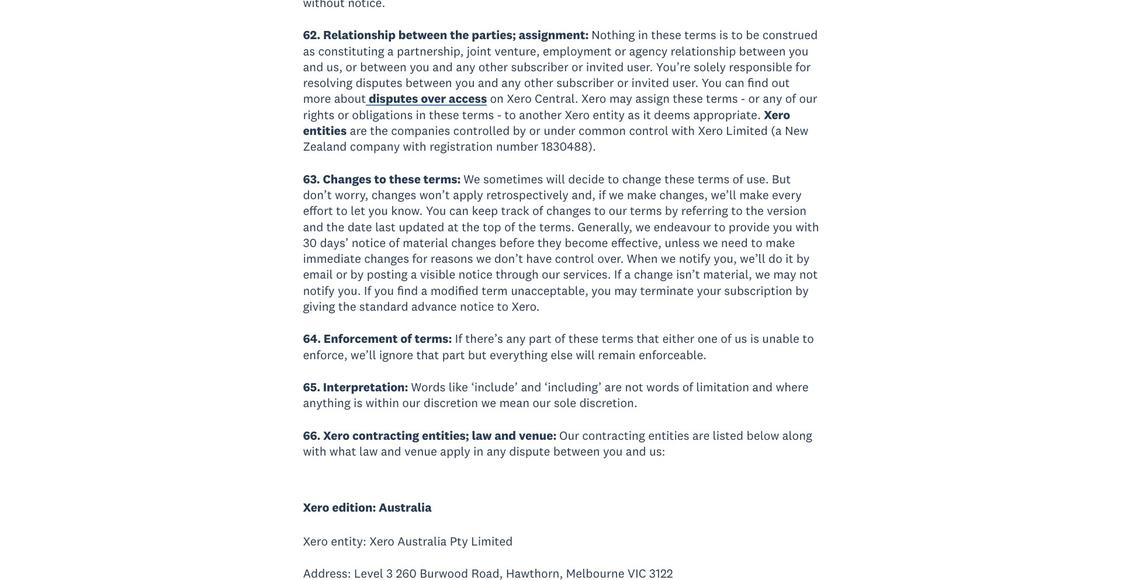 Task type: describe. For each thing, give the bounding box(es) containing it.
sometimes
[[484, 171, 543, 187]]

the up joint
[[450, 27, 469, 43]]

relationship
[[671, 43, 736, 59]]

resolving
[[303, 75, 353, 91]]

changes down "63. changes to these terms:"
[[372, 187, 417, 203]]

with down deems
[[672, 123, 695, 139]]

listed
[[713, 428, 744, 444]]

and down partnership,
[[433, 59, 453, 75]]

effort
[[303, 203, 333, 219]]

relationship
[[323, 27, 396, 43]]

1 vertical spatial australia
[[398, 534, 447, 550]]

to up need
[[715, 219, 726, 235]]

1 vertical spatial user.
[[673, 75, 699, 91]]

to up 'provide'
[[732, 203, 743, 219]]

changes
[[323, 171, 372, 187]]

or down nothing
[[615, 43, 627, 59]]

to down term
[[497, 299, 509, 315]]

you inside 'our contracting entities are listed below along with what law and venue apply in any dispute between you and us:'
[[603, 444, 623, 460]]

1 contracting from the left
[[353, 428, 420, 444]]

xero.
[[512, 299, 540, 315]]

disputes over access
[[366, 91, 487, 107]]

the down you.
[[338, 299, 356, 315]]

entities inside xero entities
[[303, 123, 347, 139]]

our up generally,
[[609, 203, 627, 219]]

registration
[[430, 139, 493, 155]]

66.
[[303, 428, 321, 444]]

edition:
[[332, 500, 376, 516]]

control inside we sometimes will decide to change these terms of use. but don't worry, changes won't apply retrospectively and, if we make changes, we'll make every effort to let you know. you can keep track of changes to our terms by referring to the version and the date last updated at the top of the terms. generally, we endeavour to provide you with 30 days' notice of material changes before they become effective, unless we need to make immediate changes for reasons we don't have control over. when we notify you, we'll do it by email or by posting a visible notice through our services. if a change isn't material, we may not notify you. if you find a modified term unacceptable, you may terminate your subscription by giving the standard advance notice to xero.
[[555, 251, 595, 267]]

our down words
[[403, 395, 421, 411]]

when
[[627, 251, 658, 267]]

to right decide
[[608, 171, 620, 187]]

parties;
[[472, 27, 516, 43]]

of down last
[[389, 235, 400, 251]]

venue:
[[519, 428, 557, 444]]

isn't
[[677, 267, 700, 283]]

giving
[[303, 299, 335, 315]]

you inside "nothing in these terms is to be construed as constituting a partnership, joint venture, employment or agency relationship between you and us, or between you and any other subscriber or invited user. you're solely responsible for resolving disputes between you and any other subscriber or invited user. you can find out more about"
[[702, 75, 722, 91]]

we right if
[[609, 187, 624, 203]]

remain
[[598, 347, 636, 363]]

every
[[772, 187, 802, 203]]

words
[[411, 380, 446, 395]]

a up advance
[[421, 283, 428, 299]]

these inside we sometimes will decide to change these terms of use. but don't worry, changes won't apply retrospectively and, if we make changes, we'll make every effort to let you know. you can keep track of changes to our terms by referring to the version and the date last updated at the top of the terms. generally, we endeavour to provide you with 30 days' notice of material changes before they become effective, unless we need to make immediate changes for reasons we don't have control over. when we notify you, we'll do it by email or by posting a visible notice through our services. if a change isn't material, we may not notify you. if you find a modified term unacceptable, you may terminate your subscription by giving the standard advance notice to xero.
[[665, 171, 695, 187]]

do
[[769, 251, 783, 267]]

words
[[647, 380, 680, 395]]

xero up the what
[[323, 428, 350, 444]]

or down the 'constituting'
[[346, 59, 357, 75]]

like
[[449, 380, 468, 395]]

assignment:
[[519, 27, 589, 43]]

the up the before
[[519, 219, 537, 235]]

xero left the edition: at bottom
[[303, 500, 330, 516]]

by right do
[[797, 251, 810, 267]]

along
[[783, 428, 813, 444]]

to inside if there's any part of these terms that either one of us is unable to enforce, we'll ignore that part but everything else will remain enforceable.
[[803, 331, 815, 347]]

term
[[482, 283, 508, 299]]

1 horizontal spatial -
[[741, 91, 746, 107]]

unable
[[763, 331, 800, 347]]

xero left entity: on the bottom
[[303, 534, 328, 550]]

standard
[[360, 299, 409, 315]]

a left visible
[[411, 267, 417, 283]]

are inside 'our contracting entities are listed below along with what law and venue apply in any dispute between you and us:'
[[693, 428, 710, 444]]

1 vertical spatial limited
[[471, 534, 513, 550]]

any up "on"
[[502, 75, 521, 91]]

and left us,
[[303, 59, 324, 75]]

you down construed
[[789, 43, 809, 59]]

disputes over access link
[[366, 91, 487, 109]]

or up appropriate.
[[749, 91, 760, 107]]

if there's any part of these terms that either one of us is unable to enforce, we'll ignore that part but everything else will remain enforceable.
[[303, 331, 815, 363]]

your
[[697, 283, 722, 299]]

our contracting entities are listed below along with what law and venue apply in any dispute between you and us:
[[303, 428, 813, 460]]

anything
[[303, 395, 351, 411]]

xero right "on"
[[507, 91, 532, 107]]

access
[[449, 91, 487, 107]]

is inside if there's any part of these terms that either one of us is unable to enforce, we'll ignore that part but everything else will remain enforceable.
[[751, 331, 760, 347]]

you inside we sometimes will decide to change these terms of use. but don't worry, changes won't apply retrospectively and, if we make changes, we'll make every effort to let you know. you can keep track of changes to our terms by referring to the version and the date last updated at the top of the terms. generally, we endeavour to provide you with 30 days' notice of material changes before they become effective, unless we need to make immediate changes for reasons we don't have control over. when we notify you, we'll do it by email or by posting a visible notice through our services. if a change isn't material, we may not notify you. if you find a modified term unacceptable, you may terminate your subscription by giving the standard advance notice to xero.
[[426, 203, 447, 219]]

find inside "nothing in these terms is to be construed as constituting a partnership, joint venture, employment or agency relationship between you and us, or between you and any other subscriber or invited user. you're solely responsible for resolving disputes between you and any other subscriber or invited user. you can find out more about"
[[748, 75, 769, 91]]

the up days' on the left top of page
[[327, 219, 345, 235]]

enforceable.
[[639, 347, 707, 363]]

may down do
[[774, 267, 797, 283]]

else
[[551, 347, 573, 363]]

become
[[565, 235, 609, 251]]

between down the 'constituting'
[[360, 59, 407, 75]]

construed
[[763, 27, 818, 43]]

1 vertical spatial change
[[634, 267, 674, 283]]

xero up under
[[565, 107, 590, 123]]

out
[[772, 75, 790, 91]]

will inside if there's any part of these terms that either one of us is unable to enforce, we'll ignore that part but everything else will remain enforceable.
[[576, 347, 595, 363]]

1 vertical spatial notice
[[459, 267, 493, 283]]

and inside we sometimes will decide to change these terms of use. but don't worry, changes won't apply retrospectively and, if we make changes, we'll make every effort to let you know. you can keep track of changes to our terms by referring to the version and the date last updated at the top of the terms. generally, we endeavour to provide you with 30 days' notice of material changes before they become effective, unless we need to make immediate changes for reasons we don't have control over. when we notify you, we'll do it by email or by posting a visible notice through our services. if a change isn't material, we may not notify you. if you find a modified term unacceptable, you may terminate your subscription by giving the standard advance notice to xero.
[[303, 219, 324, 235]]

by up you.
[[351, 267, 364, 283]]

terms up referring
[[698, 171, 730, 187]]

sole
[[554, 395, 577, 411]]

find inside we sometimes will decide to change these terms of use. but don't worry, changes won't apply retrospectively and, if we make changes, we'll make every effort to let you know. you can keep track of changes to our terms by referring to the version and the date last updated at the top of the terms. generally, we endeavour to provide you with 30 days' notice of material changes before they become effective, unless we need to make immediate changes for reasons we don't have control over. when we notify you, we'll do it by email or by posting a visible notice through our services. if a change isn't material, we may not notify you. if you find a modified term unacceptable, you may terminate your subscription by giving the standard advance notice to xero.
[[397, 283, 418, 299]]

our
[[560, 428, 580, 444]]

version
[[767, 203, 807, 219]]

ignore
[[379, 347, 414, 363]]

are the companies controlled by or under common control with xero limited (a new zealand company with registration number 1830488).
[[303, 123, 809, 155]]

what
[[330, 444, 356, 460]]

62. relationship between the parties; assignment:
[[303, 27, 592, 43]]

under
[[544, 123, 576, 139]]

us,
[[327, 59, 343, 75]]

by up endeavour
[[665, 203, 679, 219]]

as inside "nothing in these terms is to be construed as constituting a partnership, joint venture, employment or agency relationship between you and us, or between you and any other subscriber or invited user. you're solely responsible for resolving disputes between you and any other subscriber or invited user. you can find out more about"
[[303, 43, 315, 59]]

you up last
[[369, 203, 388, 219]]

1 vertical spatial invited
[[632, 75, 670, 91]]

you down version
[[773, 219, 793, 235]]

entity
[[593, 107, 625, 123]]

you up the standard
[[375, 283, 394, 299]]

venue
[[405, 444, 437, 460]]

by right subscription
[[796, 283, 809, 299]]

make up do
[[766, 235, 796, 251]]

more
[[303, 91, 331, 107]]

or inside are the companies controlled by or under common control with xero limited (a new zealand company with registration number 1830488).
[[530, 123, 541, 139]]

mean
[[500, 395, 530, 411]]

or down the employment
[[572, 59, 583, 75]]

we up you,
[[703, 235, 719, 251]]

we up 'effective,'
[[636, 219, 651, 235]]

xero up entity
[[582, 91, 607, 107]]

common
[[579, 123, 626, 139]]

controlled
[[454, 123, 510, 139]]

these up know.
[[389, 171, 421, 187]]

is inside "nothing in these terms is to be construed as constituting a partnership, joint venture, employment or agency relationship between you and us, or between you and any other subscriber or invited user. you're solely responsible for resolving disputes between you and any other subscriber or invited user. you can find out more about"
[[720, 27, 729, 43]]

0 horizontal spatial notify
[[303, 283, 335, 299]]

law inside 'our contracting entities are listed below along with what law and venue apply in any dispute between you and us:'
[[360, 444, 378, 460]]

or down about
[[338, 107, 349, 123]]

through
[[496, 267, 539, 283]]

of up ignore
[[401, 331, 412, 347]]

our inside on xero central. xero may assign these terms - or any of our rights or obligations in these terms - to another xero entity as it deems appropriate.
[[800, 91, 818, 107]]

and left us:
[[626, 444, 647, 460]]

material
[[403, 235, 449, 251]]

material,
[[704, 267, 753, 283]]

of down retrospectively
[[533, 203, 544, 219]]

either
[[663, 331, 695, 347]]

are inside are the companies controlled by or under common control with xero limited (a new zealand company with registration number 1830488).
[[350, 123, 367, 139]]

to left let
[[336, 203, 348, 219]]

limitation
[[697, 380, 750, 395]]

in inside 'our contracting entities are listed below along with what law and venue apply in any dispute between you and us:'
[[474, 444, 484, 460]]

advance
[[412, 299, 457, 315]]

entities;
[[422, 428, 469, 444]]

we right reasons
[[476, 251, 492, 267]]

joint
[[467, 43, 492, 59]]

changes up terms.
[[547, 203, 592, 219]]

pty
[[450, 534, 468, 550]]

you,
[[714, 251, 737, 267]]

these down over
[[429, 107, 459, 123]]

we down unless
[[661, 251, 676, 267]]

1 horizontal spatial part
[[529, 331, 552, 347]]

terms up "controlled" in the top left of the page
[[463, 107, 494, 123]]

and left where
[[753, 380, 773, 395]]

discretion
[[424, 395, 478, 411]]

if inside if there's any part of these terms that either one of us is unable to enforce, we'll ignore that part but everything else will remain enforceable.
[[455, 331, 463, 347]]

terms up appropriate.
[[707, 91, 738, 107]]

you down partnership,
[[410, 59, 430, 75]]

0 horizontal spatial if
[[364, 283, 371, 299]]

63. changes to these terms:
[[303, 171, 464, 187]]

and left venue at the left bottom
[[381, 444, 402, 460]]

of down track
[[505, 219, 515, 235]]

can inside "nothing in these terms is to be construed as constituting a partnership, joint venture, employment or agency relationship between you and us, or between you and any other subscriber or invited user. you're solely responsible for resolving disputes between you and any other subscriber or invited user. you can find out more about"
[[725, 75, 745, 91]]

1 horizontal spatial we'll
[[711, 187, 737, 203]]

of left use.
[[733, 171, 744, 187]]

contracting inside 'our contracting entities are listed below along with what law and venue apply in any dispute between you and us:'
[[583, 428, 646, 444]]

and up mean
[[521, 380, 542, 395]]

enforce,
[[303, 347, 348, 363]]

to down company
[[374, 171, 387, 187]]

changes,
[[660, 187, 708, 203]]

constituting
[[318, 43, 385, 59]]

these inside "nothing in these terms is to be construed as constituting a partnership, joint venture, employment or agency relationship between you and us, or between you and any other subscriber or invited user. you're solely responsible for resolving disputes between you and any other subscriber or invited user. you can find out more about"
[[652, 27, 682, 43]]

any inside on xero central. xero may assign these terms - or any of our rights or obligations in these terms - to another xero entity as it deems appropriate.
[[763, 91, 783, 107]]

a down when
[[625, 267, 631, 283]]

obligations
[[352, 107, 413, 123]]

or inside we sometimes will decide to change these terms of use. but don't worry, changes won't apply retrospectively and, if we make changes, we'll make every effort to let you know. you can keep track of changes to our terms by referring to the version and the date last updated at the top of the terms. generally, we endeavour to provide you with 30 days' notice of material changes before they become effective, unless we need to make immediate changes for reasons we don't have control over. when we notify you, we'll do it by email or by posting a visible notice through our services. if a change isn't material, we may not notify you. if you find a modified term unacceptable, you may terminate your subscription by giving the standard advance notice to xero.
[[336, 267, 348, 283]]

services.
[[563, 267, 611, 283]]

can inside we sometimes will decide to change these terms of use. but don't worry, changes won't apply retrospectively and, if we make changes, we'll make every effort to let you know. you can keep track of changes to our terms by referring to the version and the date last updated at the top of the terms. generally, we endeavour to provide you with 30 days' notice of material changes before they become effective, unless we need to make immediate changes for reasons we don't have control over. when we notify you, we'll do it by email or by posting a visible notice through our services. if a change isn't material, we may not notify you. if you find a modified term unacceptable, you may terminate your subscription by giving the standard advance notice to xero.
[[450, 203, 469, 219]]

within
[[366, 395, 399, 411]]

know.
[[391, 203, 423, 219]]

over
[[421, 91, 446, 107]]

changes up posting
[[364, 251, 409, 267]]

are inside words like 'include' and 'including' are not words of limitation and where anything is within our discretion we mean our sole discretion.
[[605, 380, 622, 395]]



Task type: locate. For each thing, give the bounding box(es) containing it.
2 vertical spatial notice
[[460, 299, 494, 315]]

with inside 'our contracting entities are listed below along with what law and venue apply in any dispute between you and us:'
[[303, 444, 327, 460]]

0 horizontal spatial invited
[[586, 59, 624, 75]]

track
[[501, 203, 530, 219]]

the up 'provide'
[[746, 203, 764, 219]]

contracting down discretion.
[[583, 428, 646, 444]]

they
[[538, 235, 562, 251]]

you down the solely
[[702, 75, 722, 91]]

0 vertical spatial will
[[547, 171, 566, 187]]

with
[[672, 123, 695, 139], [403, 139, 427, 155], [796, 219, 820, 235], [303, 444, 327, 460]]

on
[[490, 91, 504, 107]]

is inside words like 'include' and 'including' are not words of limitation and where anything is within our discretion we mean our sole discretion.
[[354, 395, 363, 411]]

make down use.
[[740, 187, 769, 203]]

you up access
[[456, 75, 475, 91]]

0 horizontal spatial are
[[350, 123, 367, 139]]

0 vertical spatial limited
[[727, 123, 768, 139]]

1 horizontal spatial is
[[720, 27, 729, 43]]

to inside "nothing in these terms is to be construed as constituting a partnership, joint venture, employment or agency relationship between you and us, or between you and any other subscriber or invited user. you're solely responsible for resolving disputes between you and any other subscriber or invited user. you can find out more about"
[[732, 27, 743, 43]]

not inside words like 'include' and 'including' are not words of limitation and where anything is within our discretion we mean our sole discretion.
[[625, 380, 644, 395]]

that
[[637, 331, 660, 347], [417, 347, 439, 363]]

64. enforcement of terms:
[[303, 331, 452, 347]]

0 horizontal spatial that
[[417, 347, 439, 363]]

invited
[[586, 59, 624, 75], [632, 75, 670, 91]]

immediate
[[303, 251, 361, 267]]

user. down you're
[[673, 75, 699, 91]]

it inside on xero central. xero may assign these terms - or any of our rights or obligations in these terms - to another xero entity as it deems appropriate.
[[644, 107, 651, 123]]

1 horizontal spatial will
[[576, 347, 595, 363]]

subscriber down venture,
[[511, 59, 569, 75]]

any down out
[[763, 91, 783, 107]]

1 vertical spatial we'll
[[740, 251, 766, 267]]

dispute
[[510, 444, 551, 460]]

these up deems
[[673, 91, 703, 107]]

apply inside we sometimes will decide to change these terms of use. but don't worry, changes won't apply retrospectively and, if we make changes, we'll make every effort to let you know. you can keep track of changes to our terms by referring to the version and the date last updated at the top of the terms. generally, we endeavour to provide you with 30 days' notice of material changes before they become effective, unless we need to make immediate changes for reasons we don't have control over. when we notify you, we'll do it by email or by posting a visible notice through our services. if a change isn't material, we may not notify you. if you find a modified term unacceptable, you may terminate your subscription by giving the standard advance notice to xero.
[[453, 187, 483, 203]]

about
[[334, 91, 366, 107]]

generally,
[[578, 219, 633, 235]]

decide
[[569, 171, 605, 187]]

other down joint
[[479, 59, 508, 75]]

0 horizontal spatial we'll
[[351, 347, 376, 363]]

1 vertical spatial you
[[426, 203, 447, 219]]

make right if
[[627, 187, 657, 203]]

between up partnership,
[[399, 27, 448, 43]]

you left us:
[[603, 444, 623, 460]]

control inside are the companies controlled by or under common control with xero limited (a new zealand company with registration number 1830488).
[[629, 123, 669, 139]]

1 vertical spatial can
[[450, 203, 469, 219]]

terms up relationship
[[685, 27, 717, 43]]

0 vertical spatial change
[[623, 171, 662, 187]]

change
[[623, 171, 662, 187], [634, 267, 674, 283]]

as down assign
[[628, 107, 640, 123]]

on xero central. xero may assign these terms - or any of our rights or obligations in these terms - to another xero entity as it deems appropriate.
[[303, 91, 818, 123]]

terms up 'effective,'
[[630, 203, 662, 219]]

enforcement
[[324, 331, 398, 347]]

it inside we sometimes will decide to change these terms of use. but don't worry, changes won't apply retrospectively and, if we make changes, we'll make every effort to let you know. you can keep track of changes to our terms by referring to the version and the date last updated at the top of the terms. generally, we endeavour to provide you with 30 days' notice of material changes before they become effective, unless we need to make immediate changes for reasons we don't have control over. when we notify you, we'll do it by email or by posting a visible notice through our services. if a change isn't material, we may not notify you. if you find a modified term unacceptable, you may terminate your subscription by giving the standard advance notice to xero.
[[786, 251, 794, 267]]

1 vertical spatial find
[[397, 283, 418, 299]]

between inside 'our contracting entities are listed below along with what law and venue apply in any dispute between you and us:'
[[554, 444, 600, 460]]

0 vertical spatial find
[[748, 75, 769, 91]]

can down the solely
[[725, 75, 745, 91]]

apply inside 'our contracting entities are listed below along with what law and venue apply in any dispute between you and us:'
[[440, 444, 471, 460]]

1 horizontal spatial law
[[472, 428, 492, 444]]

with inside we sometimes will decide to change these terms of use. but don't worry, changes won't apply retrospectively and, if we make changes, we'll make every effort to let you know. you can keep track of changes to our terms by referring to the version and the date last updated at the top of the terms. generally, we endeavour to provide you with 30 days' notice of material changes before they become effective, unless we need to make immediate changes for reasons we don't have control over. when we notify you, we'll do it by email or by posting a visible notice through our services. if a change isn't material, we may not notify you. if you find a modified term unacceptable, you may terminate your subscription by giving the standard advance notice to xero.
[[796, 219, 820, 235]]

0 horizontal spatial is
[[354, 395, 363, 411]]

the down "obligations"
[[370, 123, 388, 139]]

won't
[[420, 187, 450, 203]]

worry,
[[335, 187, 369, 203]]

part left but
[[442, 347, 465, 363]]

2 horizontal spatial we'll
[[740, 251, 766, 267]]

1 vertical spatial apply
[[440, 444, 471, 460]]

will inside we sometimes will decide to change these terms of use. but don't worry, changes won't apply retrospectively and, if we make changes, we'll make every effort to let you know. you can keep track of changes to our terms by referring to the version and the date last updated at the top of the terms. generally, we endeavour to provide you with 30 days' notice of material changes before they become effective, unless we need to make immediate changes for reasons we don't have control over. when we notify you, we'll do it by email or by posting a visible notice through our services. if a change isn't material, we may not notify you. if you find a modified term unacceptable, you may terminate your subscription by giving the standard advance notice to xero.
[[547, 171, 566, 187]]

1 horizontal spatial not
[[800, 267, 818, 283]]

0 horizontal spatial -
[[497, 107, 502, 123]]

of left us
[[721, 331, 732, 347]]

0 vertical spatial we'll
[[711, 187, 737, 203]]

65.
[[303, 380, 321, 395]]

0 vertical spatial you
[[702, 75, 722, 91]]

2 vertical spatial in
[[474, 444, 484, 460]]

0 horizontal spatial don't
[[303, 187, 332, 203]]

or up you.
[[336, 267, 348, 283]]

we
[[609, 187, 624, 203], [636, 219, 651, 235], [703, 235, 719, 251], [476, 251, 492, 267], [661, 251, 676, 267], [756, 267, 771, 283], [482, 395, 497, 411]]

0 vertical spatial other
[[479, 59, 508, 75]]

notify up giving
[[303, 283, 335, 299]]

any down joint
[[456, 59, 476, 75]]

you down services.
[[592, 283, 612, 299]]

0 vertical spatial apply
[[453, 187, 483, 203]]

any inside if there's any part of these terms that either one of us is unable to enforce, we'll ignore that part but everything else will remain enforceable.
[[507, 331, 526, 347]]

solely
[[694, 59, 726, 75]]

to inside on xero central. xero may assign these terms - or any of our rights or obligations in these terms - to another xero entity as it deems appropriate.
[[505, 107, 516, 123]]

of inside words like 'include' and 'including' are not words of limitation and where anything is within our discretion we mean our sole discretion.
[[683, 380, 694, 395]]

is right us
[[751, 331, 760, 347]]

as inside on xero central. xero may assign these terms - or any of our rights or obligations in these terms - to another xero entity as it deems appropriate.
[[628, 107, 640, 123]]

assign
[[636, 91, 670, 107]]

contracting down within
[[353, 428, 420, 444]]

- up appropriate.
[[741, 91, 746, 107]]

part up everything
[[529, 331, 552, 347]]

may up entity
[[610, 91, 633, 107]]

but
[[468, 347, 487, 363]]

appropriate.
[[694, 107, 761, 123]]

apply down entities;
[[440, 444, 471, 460]]

or up entity
[[618, 75, 629, 91]]

find
[[748, 75, 769, 91], [397, 283, 418, 299]]

disputes inside "nothing in these terms is to be construed as constituting a partnership, joint venture, employment or agency relationship between you and us, or between you and any other subscriber or invited user. you're solely responsible for resolving disputes between you and any other subscriber or invited user. you can find out more about"
[[356, 75, 403, 91]]

user. down agency
[[627, 59, 653, 75]]

0 horizontal spatial limited
[[471, 534, 513, 550]]

days'
[[320, 235, 349, 251]]

a down relationship
[[388, 43, 394, 59]]

these up else
[[569, 331, 599, 347]]

0 horizontal spatial you
[[426, 203, 447, 219]]

1 vertical spatial for
[[412, 251, 428, 267]]

we'll up referring
[[711, 187, 737, 203]]

0 horizontal spatial contracting
[[353, 428, 420, 444]]

updated
[[399, 219, 445, 235]]

in
[[638, 27, 649, 43], [416, 107, 426, 123], [474, 444, 484, 460]]

2 horizontal spatial in
[[638, 27, 649, 43]]

company
[[350, 139, 400, 155]]

we up subscription
[[756, 267, 771, 283]]

we'll
[[711, 187, 737, 203], [740, 251, 766, 267], [351, 347, 376, 363]]

1 horizontal spatial in
[[474, 444, 484, 460]]

of inside on xero central. xero may assign these terms - or any of our rights or obligations in these terms - to another xero entity as it deems appropriate.
[[786, 91, 797, 107]]

new
[[785, 123, 809, 139]]

below
[[747, 428, 780, 444]]

of up else
[[555, 331, 566, 347]]

1 vertical spatial entities
[[649, 428, 690, 444]]

and up dispute
[[495, 428, 516, 444]]

1 horizontal spatial other
[[524, 75, 554, 91]]

can
[[725, 75, 745, 91], [450, 203, 469, 219]]

1 vertical spatial are
[[605, 380, 622, 395]]

1 horizontal spatial user.
[[673, 75, 699, 91]]

1 vertical spatial not
[[625, 380, 644, 395]]

by inside are the companies controlled by or under common control with xero limited (a new zealand company with registration number 1830488).
[[513, 123, 526, 139]]

0 vertical spatial in
[[638, 27, 649, 43]]

over.
[[598, 251, 624, 267]]

modified
[[431, 283, 479, 299]]

0 vertical spatial terms:
[[424, 171, 461, 187]]

limited down appropriate.
[[727, 123, 768, 139]]

64.
[[303, 331, 321, 347]]

and up "on"
[[478, 75, 499, 91]]

you
[[702, 75, 722, 91], [426, 203, 447, 219]]

is up relationship
[[720, 27, 729, 43]]

0 vertical spatial not
[[800, 267, 818, 283]]

63.
[[303, 171, 320, 187]]

limited inside are the companies controlled by or under common control with xero limited (a new zealand company with registration number 1830488).
[[727, 123, 768, 139]]

entities inside 'our contracting entities are listed below along with what law and venue apply in any dispute between you and us:'
[[649, 428, 690, 444]]

have
[[527, 251, 552, 267]]

0 vertical spatial subscriber
[[511, 59, 569, 75]]

0 vertical spatial australia
[[379, 500, 432, 516]]

0 horizontal spatial other
[[479, 59, 508, 75]]

0 vertical spatial don't
[[303, 187, 332, 203]]

may down the over.
[[615, 283, 638, 299]]

any left dispute
[[487, 444, 506, 460]]

0 vertical spatial as
[[303, 43, 315, 59]]

1 horizontal spatial that
[[637, 331, 660, 347]]

are up discretion.
[[605, 380, 622, 395]]

0 vertical spatial for
[[796, 59, 811, 75]]

0 vertical spatial it
[[644, 107, 651, 123]]

2 horizontal spatial are
[[693, 428, 710, 444]]

top
[[483, 219, 502, 235]]

australia left pty
[[398, 534, 447, 550]]

1 vertical spatial it
[[786, 251, 794, 267]]

1 vertical spatial subscriber
[[557, 75, 614, 91]]

1 horizontal spatial control
[[629, 123, 669, 139]]

terminate
[[641, 283, 694, 299]]

changes down top
[[452, 235, 497, 251]]

not inside we sometimes will decide to change these terms of use. but don't worry, changes won't apply retrospectively and, if we make changes, we'll make every effort to let you know. you can keep track of changes to our terms by referring to the version and the date last updated at the top of the terms. generally, we endeavour to provide you with 30 days' notice of material changes before they become effective, unless we need to make immediate changes for reasons we don't have control over. when we notify you, we'll do it by email or by posting a visible notice through our services. if a change isn't material, we may not notify you. if you find a modified term unacceptable, you may terminate your subscription by giving the standard advance notice to xero.
[[800, 267, 818, 283]]

1 horizontal spatial if
[[455, 331, 463, 347]]

1 vertical spatial as
[[628, 107, 640, 123]]

any inside 'our contracting entities are listed below along with what law and venue apply in any dispute between you and us:'
[[487, 444, 506, 460]]

2 contracting from the left
[[583, 428, 646, 444]]

terms inside "nothing in these terms is to be construed as constituting a partnership, joint venture, employment or agency relationship between you and us, or between you and any other subscriber or invited user. you're solely responsible for resolving disputes between you and any other subscriber or invited user. you can find out more about"
[[685, 27, 717, 43]]

1 horizontal spatial it
[[786, 251, 794, 267]]

entities up us:
[[649, 428, 690, 444]]

1 vertical spatial terms:
[[415, 331, 452, 347]]

we down the 'include'
[[482, 395, 497, 411]]

by up number
[[513, 123, 526, 139]]

the right at
[[462, 219, 480, 235]]

xero up the '(a'
[[764, 107, 791, 123]]

2 horizontal spatial if
[[615, 267, 622, 283]]

change down when
[[634, 267, 674, 283]]

reasons
[[431, 251, 473, 267]]

with down "companies"
[[403, 139, 427, 155]]

disputes inside 'link'
[[369, 91, 418, 107]]

xero inside are the companies controlled by or under common control with xero limited (a new zealand company with registration number 1830488).
[[699, 123, 723, 139]]

partnership,
[[397, 43, 464, 59]]

2 vertical spatial we'll
[[351, 347, 376, 363]]

between up responsible
[[740, 43, 786, 59]]

xero inside xero entities
[[764, 107, 791, 123]]

retrospectively
[[487, 187, 569, 203]]

use.
[[747, 171, 769, 187]]

0 horizontal spatial not
[[625, 380, 644, 395]]

30
[[303, 235, 317, 251]]

unless
[[665, 235, 700, 251]]

66. xero contracting entities; law and venue:
[[303, 428, 560, 444]]

0 vertical spatial notice
[[352, 235, 386, 251]]

1 vertical spatial control
[[555, 251, 595, 267]]

keep
[[472, 203, 498, 219]]

control
[[629, 123, 669, 139], [555, 251, 595, 267]]

1 horizontal spatial as
[[628, 107, 640, 123]]

don't down the before
[[495, 251, 523, 267]]

in inside on xero central. xero may assign these terms - or any of our rights or obligations in these terms - to another xero entity as it deems appropriate.
[[416, 107, 426, 123]]

endeavour
[[654, 219, 712, 235]]

1 vertical spatial in
[[416, 107, 426, 123]]

interpretation:
[[323, 380, 409, 395]]

0 vertical spatial invited
[[586, 59, 624, 75]]

limited
[[727, 123, 768, 139], [471, 534, 513, 550]]

we
[[464, 171, 481, 187]]

0 vertical spatial can
[[725, 75, 745, 91]]

0 horizontal spatial entities
[[303, 123, 347, 139]]

xero entity: xero australia pty limited
[[303, 534, 513, 550]]

these inside if there's any part of these terms that either one of us is unable to enforce, we'll ignore that part but everything else will remain enforceable.
[[569, 331, 599, 347]]

other up "central."
[[524, 75, 554, 91]]

you.
[[338, 283, 361, 299]]

the inside are the companies controlled by or under common control with xero limited (a new zealand company with registration number 1830488).
[[370, 123, 388, 139]]

1 vertical spatial is
[[751, 331, 760, 347]]

limited right pty
[[471, 534, 513, 550]]

nothing
[[592, 27, 635, 43]]

0 horizontal spatial user.
[[627, 59, 653, 75]]

if right you.
[[364, 283, 371, 299]]

we'll down "enforcement"
[[351, 347, 376, 363]]

you down won't
[[426, 203, 447, 219]]

in inside "nothing in these terms is to be construed as constituting a partnership, joint venture, employment or agency relationship between you and us, or between you and any other subscriber or invited user. you're solely responsible for resolving disputes between you and any other subscriber or invited user. you can find out more about"
[[638, 27, 649, 43]]

xero entities
[[303, 107, 791, 139]]

we'll inside if there's any part of these terms that either one of us is unable to enforce, we'll ignore that part but everything else will remain enforceable.
[[351, 347, 376, 363]]

there's
[[466, 331, 503, 347]]

control down become
[[555, 251, 595, 267]]

1 horizontal spatial limited
[[727, 123, 768, 139]]

0 vertical spatial entities
[[303, 123, 347, 139]]

of down out
[[786, 91, 797, 107]]

1 horizontal spatial don't
[[495, 251, 523, 267]]

and up 30
[[303, 219, 324, 235]]

venture,
[[495, 43, 540, 59]]

terms inside if there's any part of these terms that either one of us is unable to enforce, we'll ignore that part but everything else will remain enforceable.
[[602, 331, 634, 347]]

our up unacceptable,
[[542, 267, 560, 283]]

0 horizontal spatial for
[[412, 251, 428, 267]]

1 horizontal spatial find
[[748, 75, 769, 91]]

0 horizontal spatial as
[[303, 43, 315, 59]]

you
[[789, 43, 809, 59], [410, 59, 430, 75], [456, 75, 475, 91], [369, 203, 388, 219], [773, 219, 793, 235], [375, 283, 394, 299], [592, 283, 612, 299], [603, 444, 623, 460]]

entities up zealand at the top left of page
[[303, 123, 347, 139]]

it down assign
[[644, 107, 651, 123]]

our left the sole
[[533, 395, 551, 411]]

but
[[772, 171, 791, 187]]

0 horizontal spatial find
[[397, 283, 418, 299]]

1 horizontal spatial for
[[796, 59, 811, 75]]

for inside "nothing in these terms is to be construed as constituting a partnership, joint venture, employment or agency relationship between you and us, or between you and any other subscriber or invited user. you're solely responsible for resolving disputes between you and any other subscriber or invited user. you can find out more about"
[[796, 59, 811, 75]]

of right words
[[683, 380, 694, 395]]

we inside words like 'include' and 'including' are not words of limitation and where anything is within our discretion we mean our sole discretion.
[[482, 395, 497, 411]]

1 horizontal spatial notify
[[679, 251, 711, 267]]

2 horizontal spatial is
[[751, 331, 760, 347]]

these up changes,
[[665, 171, 695, 187]]

control down deems
[[629, 123, 669, 139]]

0 vertical spatial are
[[350, 123, 367, 139]]

xero right entity: on the bottom
[[370, 534, 395, 550]]

2 vertical spatial are
[[693, 428, 710, 444]]

australia up xero entity: xero australia pty limited
[[379, 500, 432, 516]]

to down 'provide'
[[752, 235, 763, 251]]

terms.
[[540, 219, 575, 235]]

notice up term
[[459, 267, 493, 283]]

it right do
[[786, 251, 794, 267]]

that up enforceable.
[[637, 331, 660, 347]]

will
[[547, 171, 566, 187], [576, 347, 595, 363]]

62.
[[303, 27, 321, 43]]

to down if
[[595, 203, 606, 219]]

0 horizontal spatial part
[[442, 347, 465, 363]]

terms:
[[424, 171, 461, 187], [415, 331, 452, 347]]

if
[[599, 187, 606, 203]]

xero edition: australia
[[303, 500, 432, 516]]

0 vertical spatial is
[[720, 27, 729, 43]]

for inside we sometimes will decide to change these terms of use. but don't worry, changes won't apply retrospectively and, if we make changes, we'll make every effort to let you know. you can keep track of changes to our terms by referring to the version and the date last updated at the top of the terms. generally, we endeavour to provide you with 30 days' notice of material changes before they become effective, unless we need to make immediate changes for reasons we don't have control over. when we notify you, we'll do it by email or by posting a visible notice through our services. if a change isn't material, we may not notify you. if you find a modified term unacceptable, you may terminate your subscription by giving the standard advance notice to xero.
[[412, 251, 428, 267]]

discretion.
[[580, 395, 638, 411]]

0 vertical spatial notify
[[679, 251, 711, 267]]

a inside "nothing in these terms is to be construed as constituting a partnership, joint venture, employment or agency relationship between you and us, or between you and any other subscriber or invited user. you're solely responsible for resolving disputes between you and any other subscriber or invited user. you can find out more about"
[[388, 43, 394, 59]]

other
[[479, 59, 508, 75], [524, 75, 554, 91]]

0 horizontal spatial law
[[360, 444, 378, 460]]

between up the disputes over access
[[406, 75, 452, 91]]

(a
[[771, 123, 782, 139]]

0 horizontal spatial can
[[450, 203, 469, 219]]

0 vertical spatial user.
[[627, 59, 653, 75]]

0 horizontal spatial it
[[644, 107, 651, 123]]

xero down appropriate.
[[699, 123, 723, 139]]

where
[[776, 380, 809, 395]]

terms: up won't
[[424, 171, 461, 187]]

1 vertical spatial other
[[524, 75, 554, 91]]

apply down we
[[453, 187, 483, 203]]

us:
[[650, 444, 666, 460]]

0 horizontal spatial control
[[555, 251, 595, 267]]

changes
[[372, 187, 417, 203], [547, 203, 592, 219], [452, 235, 497, 251], [364, 251, 409, 267]]

notice down date in the left top of the page
[[352, 235, 386, 251]]

1 horizontal spatial entities
[[649, 428, 690, 444]]

may inside on xero central. xero may assign these terms - or any of our rights or obligations in these terms - to another xero entity as it deems appropriate.
[[610, 91, 633, 107]]



Task type: vqa. For each thing, say whether or not it's contained in the screenshot.
plans
no



